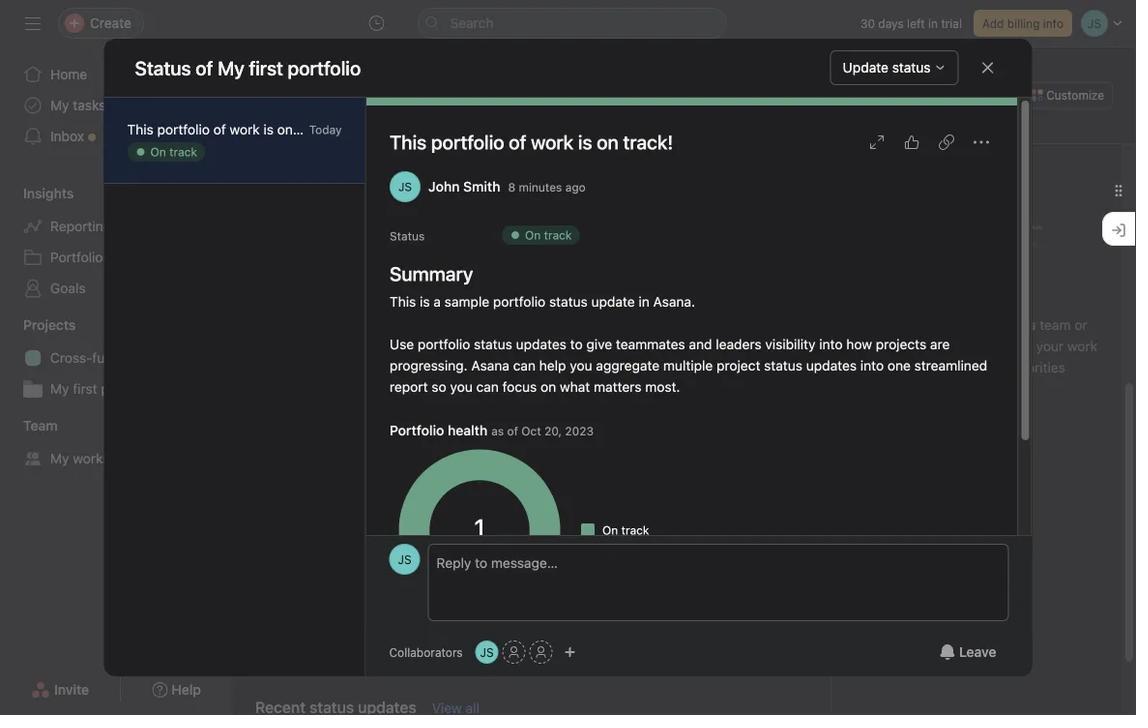 Task type: describe. For each thing, give the bounding box(es) containing it.
timeline link
[[302, 117, 356, 143]]

js button up collaborators
[[389, 544, 420, 575]]

so inside status of my first portfolio dialog
[[431, 379, 446, 395]]

most. inside status of my first portfolio dialog
[[645, 379, 680, 395]]

my tasks link
[[12, 90, 221, 121]]

add
[[983, 16, 1005, 30]]

cross-functional project plan link
[[12, 343, 232, 373]]

share
[[966, 88, 998, 102]]

0 likes. click to like this task image
[[904, 134, 920, 150]]

work inside connect this portfolio to a team or company goal to show how your work aligns to strategic priorities
[[1068, 338, 1098, 354]]

0 vertical spatial one
[[403, 231, 426, 247]]

is up ago
[[578, 131, 592, 153]]

0 horizontal spatial 20,
[[435, 297, 452, 311]]

left
[[908, 16, 926, 30]]

0 vertical spatial multiple
[[631, 209, 681, 225]]

goals supported by this portfolio
[[863, 113, 1004, 151]]

workspace
[[73, 450, 140, 466]]

oct inside status of my first portfolio dialog
[[521, 424, 541, 438]]

as inside status of my first portfolio dialog
[[491, 424, 504, 438]]

one inside status of my first portfolio dialog
[[888, 358, 911, 373]]

focus inside status of my first portfolio dialog
[[502, 379, 537, 395]]

list link
[[255, 117, 279, 143]]

1 vertical spatial first portfolio
[[349, 81, 461, 104]]

status of my first portfolio dialog
[[104, 39, 1033, 676]]

home
[[50, 66, 87, 82]]

0 vertical spatial aggregate
[[564, 209, 628, 225]]

by
[[986, 113, 1004, 132]]

dashboard
[[379, 117, 449, 133]]

update status button
[[831, 50, 959, 85]]

use inside status of my first portfolio dialog
[[389, 336, 414, 352]]

smith
[[463, 179, 500, 194]]

invite button
[[18, 672, 102, 707]]

show
[[971, 338, 1004, 354]]

0 vertical spatial update
[[481, 145, 525, 161]]

asana. inside status of my first portfolio dialog
[[653, 294, 695, 310]]

teammates inside status of my first portfolio dialog
[[616, 336, 685, 352]]

priorities
[[1011, 359, 1066, 375]]

0 vertical spatial use portfolio status updates to give teammates and leaders visibility into how projects are progressing. asana can help you aggregate multiple project status updates into one streamlined report so you can focus on what matters most.
[[280, 188, 766, 268]]

status inside popup button
[[893, 60, 931, 75]]

full screen image
[[869, 134, 885, 150]]

search button
[[418, 8, 727, 39]]

connect this portfolio to a team or company goal to show how your work aligns to strategic priorities
[[864, 317, 1098, 375]]

update status
[[843, 60, 931, 75]]

portfolios link inside insights element
[[12, 242, 221, 273]]

share button
[[942, 82, 1007, 109]]

more actions image
[[974, 134, 989, 150]]

0 vertical spatial and
[[579, 188, 602, 204]]

js right collaborators
[[480, 645, 494, 659]]

0 vertical spatial portfolio health as of oct 20, 2023
[[280, 295, 484, 311]]

projects button
[[0, 315, 76, 335]]

reporting link
[[12, 211, 221, 242]]

insights element
[[0, 176, 232, 308]]

update
[[843, 60, 889, 75]]

hide sidebar image
[[25, 15, 41, 31]]

matters inside status of my first portfolio dialog
[[594, 379, 641, 395]]

projects inside status of my first portfolio dialog
[[876, 336, 927, 352]]

add or remove collaborators image
[[565, 646, 576, 658]]

1 horizontal spatial matters
[[711, 231, 759, 247]]

supported
[[908, 113, 982, 132]]

my for my tasks
[[50, 97, 69, 113]]

functional
[[92, 350, 154, 366]]

1 horizontal spatial track!
[[623, 131, 673, 153]]

0 horizontal spatial work
[[230, 121, 260, 137]]

my tasks
[[50, 97, 106, 113]]

my workspace link
[[12, 443, 221, 474]]

your
[[1037, 338, 1064, 354]]

insights button
[[0, 184, 74, 203]]

1 horizontal spatial so
[[549, 231, 564, 247]]

john smith 8 minutes ago
[[428, 179, 586, 194]]

connect
[[874, 317, 927, 333]]

0 vertical spatial visibility
[[655, 188, 706, 204]]

strategic
[[953, 359, 1008, 375]]

john
[[428, 179, 460, 194]]

cross-functional project plan
[[50, 350, 232, 366]]

0 horizontal spatial as
[[381, 297, 394, 311]]

0 vertical spatial leaders
[[606, 188, 652, 204]]

0 horizontal spatial are
[[334, 209, 354, 225]]

john smith link
[[428, 179, 500, 194]]

0 vertical spatial focus
[[620, 231, 654, 247]]

billing
[[1008, 16, 1041, 30]]

messages link
[[636, 117, 701, 143]]

0 horizontal spatial most.
[[280, 252, 315, 268]]

0 vertical spatial report
[[507, 231, 545, 247]]

status for status
[[389, 229, 425, 243]]

my first portfolio
[[317, 81, 461, 104]]

teams element
[[0, 408, 232, 478]]

goals link
[[12, 273, 221, 304]]

projects
[[23, 317, 76, 333]]

a inside dialog
[[433, 294, 441, 310]]

goal
[[925, 338, 951, 354]]

copy link image
[[939, 134, 955, 150]]

my for my workspace
[[50, 450, 69, 466]]

0 horizontal spatial projects
[[280, 209, 330, 225]]

workload
[[553, 117, 613, 133]]

collaborators
[[389, 645, 463, 659]]

tasks
[[73, 97, 106, 113]]

0 vertical spatial help
[[507, 209, 534, 225]]

or
[[1075, 317, 1088, 333]]

progress
[[472, 117, 529, 133]]

global element
[[0, 47, 232, 164]]

use portfolio status updates to give teammates and leaders visibility into how projects are progressing. asana can help you aggregate multiple project status updates into one streamlined report so you can focus on what matters most. inside status of my first portfolio dialog
[[389, 336, 991, 395]]

0 horizontal spatial a
[[324, 145, 331, 161]]

project inside status of my first portfolio dialog
[[717, 358, 760, 373]]

messages
[[636, 117, 701, 133]]

plan
[[206, 350, 232, 366]]

how for goals supported by this portfolio
[[1007, 338, 1033, 354]]

insights
[[23, 185, 74, 201]]

portfolios inside insights element
[[50, 249, 110, 265]]

0 vertical spatial oct
[[412, 297, 431, 311]]

reporting
[[50, 218, 111, 234]]

js left the john
[[398, 180, 412, 194]]

0 horizontal spatial streamlined
[[430, 231, 503, 247]]

0 vertical spatial this is a sample portfolio status update in asana.
[[280, 145, 585, 161]]

js up supported
[[914, 88, 928, 102]]

goals for goals supported by this portfolio
[[863, 113, 904, 132]]

summary
[[389, 262, 473, 285]]

0 vertical spatial asana
[[439, 209, 477, 225]]

goals for goals
[[50, 280, 86, 296]]

0 horizontal spatial this portfolio of work is on track!
[[127, 121, 333, 137]]

1 horizontal spatial this portfolio of work is on track!
[[389, 131, 673, 153]]

first
[[73, 381, 97, 397]]

0 vertical spatial give
[[476, 188, 502, 204]]

this
[[931, 317, 953, 333]]

this portfolio
[[863, 133, 954, 151]]

30
[[861, 16, 876, 30]]

add billing info button
[[974, 10, 1073, 37]]

team
[[1040, 317, 1072, 333]]

0 vertical spatial sample
[[334, 145, 379, 161]]

0 vertical spatial use
[[280, 188, 304, 204]]



Task type: vqa. For each thing, say whether or not it's contained in the screenshot.
Share BUTTON
yes



Task type: locate. For each thing, give the bounding box(es) containing it.
portfolio health inside status of my first portfolio dialog
[[389, 422, 487, 438]]

work down status of my first portfolio
[[230, 121, 260, 137]]

how inside status of my first portfolio dialog
[[846, 336, 872, 352]]

a down summary
[[433, 294, 441, 310]]

2 horizontal spatial in
[[929, 16, 939, 30]]

on
[[150, 145, 166, 159], [525, 228, 541, 242], [492, 397, 508, 410], [602, 523, 618, 537]]

my inside dialog
[[218, 56, 245, 79]]

0 vertical spatial 20,
[[435, 297, 452, 311]]

1 vertical spatial in
[[529, 145, 540, 161]]

this is a sample portfolio status update in asana.
[[280, 145, 585, 161], [389, 294, 695, 310]]

goals up the projects
[[50, 280, 86, 296]]

1 vertical spatial streamlined
[[915, 358, 988, 373]]

0 vertical spatial so
[[549, 231, 564, 247]]

js left collaborators
[[371, 635, 384, 648]]

give inside status of my first portfolio dialog
[[586, 336, 612, 352]]

goals inside insights element
[[50, 280, 86, 296]]

trial
[[942, 16, 963, 30]]

and
[[579, 188, 602, 204], [689, 336, 712, 352]]

1 vertical spatial 20,
[[544, 424, 562, 438]]

projects down today
[[280, 209, 330, 225]]

team
[[23, 418, 58, 433]]

sample down summary
[[444, 294, 489, 310]]

this is a sample portfolio status update in asana. inside status of my first portfolio dialog
[[389, 294, 695, 310]]

can
[[481, 209, 504, 225], [593, 231, 616, 247], [513, 358, 536, 373], [476, 379, 499, 395]]

js
[[914, 88, 928, 102], [398, 180, 412, 194], [398, 552, 412, 566], [371, 635, 384, 648], [480, 645, 494, 659]]

are down this
[[930, 336, 950, 352]]

add to starred image
[[497, 85, 513, 101]]

timeline
[[302, 117, 356, 133]]

0 horizontal spatial so
[[431, 379, 446, 395]]

aligns
[[896, 359, 933, 375]]

1 vertical spatial portfolio health
[[389, 422, 487, 438]]

js button right collaborators
[[476, 641, 499, 664]]

this portfolio of work is on track! link
[[389, 131, 673, 153]]

2 vertical spatial in
[[639, 294, 650, 310]]

goals inside goals supported by this portfolio
[[863, 113, 904, 132]]

track! right list link
[[297, 121, 333, 137]]

portfolios
[[317, 60, 377, 76], [50, 249, 110, 265]]

a
[[324, 145, 331, 161], [433, 294, 441, 310], [1029, 317, 1037, 333]]

1 horizontal spatial 20,
[[544, 424, 562, 438]]

report
[[507, 231, 545, 247], [389, 379, 428, 395]]

1 vertical spatial multiple
[[663, 358, 713, 373]]

team button
[[0, 416, 58, 435]]

status for status of my first portfolio
[[135, 56, 191, 79]]

a down timeline link
[[324, 145, 331, 161]]

1 horizontal spatial update
[[591, 294, 635, 310]]

1 horizontal spatial goals
[[863, 113, 904, 132]]

1 vertical spatial aggregate
[[596, 358, 660, 373]]

0 horizontal spatial how
[[737, 188, 762, 204]]

updates
[[406, 188, 457, 204], [322, 231, 372, 247], [516, 336, 566, 352], [806, 358, 857, 373]]

is down today
[[310, 145, 320, 161]]

1 horizontal spatial visibility
[[765, 336, 816, 352]]

workload link
[[553, 117, 613, 143]]

leaders inside status of my first portfolio dialog
[[716, 336, 762, 352]]

are
[[334, 209, 354, 225], [930, 336, 950, 352]]

1 vertical spatial give
[[586, 336, 612, 352]]

info
[[1044, 16, 1064, 30]]

a left team
[[1029, 317, 1037, 333]]

0 vertical spatial in
[[929, 16, 939, 30]]

1 vertical spatial oct
[[521, 424, 541, 438]]

0 horizontal spatial and
[[579, 188, 602, 204]]

this portfolio of work is on track! down status of my first portfolio
[[127, 121, 333, 137]]

work down or
[[1068, 338, 1098, 354]]

my inside teams element
[[50, 450, 69, 466]]

my for my first portfolio
[[317, 81, 344, 104]]

1 vertical spatial use
[[389, 336, 414, 352]]

my for my first portfolio
[[50, 381, 69, 397]]

0 horizontal spatial teammates
[[506, 188, 575, 204]]

0 horizontal spatial matters
[[594, 379, 641, 395]]

how
[[737, 188, 762, 204], [846, 336, 872, 352], [1007, 338, 1033, 354]]

so
[[549, 231, 564, 247], [431, 379, 446, 395]]

0 vertical spatial what
[[677, 231, 707, 247]]

use down timeline link
[[280, 188, 304, 204]]

js button left collaborators
[[366, 630, 389, 653]]

update inside status of my first portfolio dialog
[[591, 294, 635, 310]]

portfolios down reporting
[[50, 249, 110, 265]]

8
[[508, 180, 515, 194]]

0 horizontal spatial portfolio health
[[280, 295, 378, 311]]

my first portfolio
[[50, 381, 154, 397]]

1 horizontal spatial report
[[507, 231, 545, 247]]

list
[[255, 117, 279, 133]]

1 horizontal spatial portfolios
[[317, 60, 377, 76]]

visibility inside status of my first portfolio dialog
[[765, 336, 816, 352]]

one up summary
[[403, 231, 426, 247]]

this down timeline link
[[280, 145, 306, 161]]

1 vertical spatial leaders
[[716, 336, 762, 352]]

is left today
[[264, 121, 274, 137]]

and inside status of my first portfolio dialog
[[689, 336, 712, 352]]

one down "company" on the right top
[[888, 358, 911, 373]]

js button
[[389, 544, 420, 575], [366, 630, 389, 653], [476, 641, 499, 664]]

one
[[403, 231, 426, 247], [888, 358, 911, 373]]

1 vertical spatial one
[[888, 358, 911, 373]]

close this dialog image
[[981, 60, 996, 75]]

how inside connect this portfolio to a team or company goal to show how your work aligns to strategic priorities
[[1007, 338, 1033, 354]]

1 horizontal spatial 2023
[[565, 424, 594, 438]]

status up summary
[[389, 229, 425, 243]]

portfolio health as of oct 20, 2023
[[280, 295, 484, 311], [389, 422, 594, 438]]

progress link
[[472, 117, 529, 143]]

0 horizontal spatial visibility
[[655, 188, 706, 204]]

portfolios up my first portfolio
[[317, 60, 377, 76]]

1 horizontal spatial most.
[[645, 379, 680, 395]]

asana inside status of my first portfolio dialog
[[471, 358, 509, 373]]

streamlined up summary
[[430, 231, 503, 247]]

are down timeline link
[[334, 209, 354, 225]]

js up collaborators
[[398, 552, 412, 566]]

sample down timeline link
[[334, 145, 379, 161]]

status up my tasks "link"
[[135, 56, 191, 79]]

1 vertical spatial most.
[[645, 379, 680, 395]]

1 horizontal spatial portfolios link
[[317, 58, 377, 79]]

0 vertical spatial portfolios
[[317, 60, 377, 76]]

0 vertical spatial first portfolio
[[249, 56, 361, 79]]

1 horizontal spatial are
[[930, 336, 950, 352]]

goals
[[863, 113, 904, 132], [50, 280, 86, 296]]

my inside "link"
[[50, 97, 69, 113]]

company
[[864, 338, 921, 354]]

search list box
[[418, 8, 727, 39]]

a inside connect this portfolio to a team or company goal to show how your work aligns to strategic priorities
[[1029, 317, 1037, 333]]

1 horizontal spatial asana.
[[653, 294, 695, 310]]

0 vertical spatial progressing.
[[357, 209, 435, 225]]

1 vertical spatial portfolios
[[50, 249, 110, 265]]

1 horizontal spatial status
[[389, 229, 425, 243]]

work up minutes on the left of page
[[531, 131, 573, 153]]

this portfolio of work is on track! up minutes on the left of page
[[389, 131, 673, 153]]

report inside status of my first portfolio dialog
[[389, 379, 428, 395]]

1 vertical spatial asana
[[471, 358, 509, 373]]

2 horizontal spatial how
[[1007, 338, 1033, 354]]

how for this is a sample portfolio status update in asana.
[[846, 336, 872, 352]]

focus
[[620, 231, 654, 247], [502, 379, 537, 395]]

1 vertical spatial goals
[[50, 280, 86, 296]]

0 vertical spatial are
[[334, 209, 354, 225]]

20,
[[435, 297, 452, 311], [544, 424, 562, 438]]

aggregate inside status of my first portfolio dialog
[[596, 358, 660, 373]]

my inside projects element
[[50, 381, 69, 397]]

search
[[450, 15, 494, 31]]

1 vertical spatial report
[[389, 379, 428, 395]]

show options image
[[470, 85, 486, 101]]

portfolio health
[[280, 295, 378, 311], [389, 422, 487, 438]]

1 horizontal spatial give
[[586, 336, 612, 352]]

1 horizontal spatial focus
[[620, 231, 654, 247]]

track! right workload link
[[623, 131, 673, 153]]

1 horizontal spatial one
[[888, 358, 911, 373]]

days
[[879, 16, 904, 30]]

teammates
[[506, 188, 575, 204], [616, 336, 685, 352]]

portfolios link up my first portfolio
[[317, 58, 377, 79]]

1 horizontal spatial what
[[677, 231, 707, 247]]

0 horizontal spatial help
[[507, 209, 534, 225]]

0 vertical spatial most.
[[280, 252, 315, 268]]

what inside status of my first portfolio dialog
[[560, 379, 590, 395]]

20, inside status of my first portfolio dialog
[[544, 424, 562, 438]]

status
[[135, 56, 191, 79], [389, 229, 425, 243]]

my workspace
[[50, 450, 140, 466]]

projects element
[[0, 308, 232, 408]]

track!
[[297, 121, 333, 137], [623, 131, 673, 153]]

home link
[[12, 59, 221, 90]]

asana.
[[543, 145, 585, 161], [653, 294, 695, 310]]

inbox
[[50, 128, 84, 144]]

first portfolio inside dialog
[[249, 56, 361, 79]]

progressing. down the john
[[357, 209, 435, 225]]

1 vertical spatial visibility
[[765, 336, 816, 352]]

aggregate
[[564, 209, 628, 225], [596, 358, 660, 373]]

asana
[[439, 209, 477, 225], [471, 358, 509, 373]]

1 horizontal spatial as
[[491, 424, 504, 438]]

portfolio inside my first portfolio link
[[101, 381, 154, 397]]

leave
[[960, 644, 997, 660]]

first portfolio
[[249, 56, 361, 79], [349, 81, 461, 104]]

1 horizontal spatial help
[[539, 358, 566, 373]]

portfolio
[[157, 121, 210, 137], [431, 131, 504, 153], [383, 145, 436, 161], [308, 188, 360, 204], [493, 294, 545, 310], [957, 317, 1010, 333], [417, 336, 470, 352], [101, 381, 154, 397]]

inbox link
[[12, 121, 221, 152]]

ago
[[565, 180, 586, 194]]

my first portfolio link
[[12, 373, 221, 404]]

this
[[127, 121, 154, 137], [389, 131, 426, 153], [280, 145, 306, 161], [389, 294, 416, 310]]

1 horizontal spatial projects
[[876, 336, 927, 352]]

leave button
[[928, 635, 1010, 670]]

1 vertical spatial as
[[491, 424, 504, 438]]

dashboard link
[[379, 117, 449, 143]]

progressing. down summary
[[389, 358, 467, 373]]

0 vertical spatial 2023
[[455, 297, 484, 311]]

to
[[460, 188, 473, 204], [1013, 317, 1026, 333], [570, 336, 583, 352], [955, 338, 967, 354], [936, 359, 949, 375]]

2 vertical spatial a
[[1029, 317, 1037, 333]]

status of my first portfolio
[[135, 56, 361, 79]]

portfolio inside connect this portfolio to a team or company goal to show how your work aligns to strategic priorities
[[957, 317, 1010, 333]]

status
[[893, 60, 931, 75], [439, 145, 478, 161], [364, 188, 402, 204], [280, 231, 318, 247], [549, 294, 588, 310], [474, 336, 512, 352], [764, 358, 803, 373]]

0 horizontal spatial in
[[529, 145, 540, 161]]

visibility
[[655, 188, 706, 204], [765, 336, 816, 352]]

into
[[710, 188, 733, 204], [376, 231, 400, 247], [819, 336, 843, 352], [861, 358, 884, 373]]

2 horizontal spatial work
[[1068, 338, 1098, 354]]

minutes
[[519, 180, 562, 194]]

this down my first portfolio
[[389, 131, 426, 153]]

cross-
[[50, 350, 92, 366]]

portfolios link
[[317, 58, 377, 79], [12, 242, 221, 273]]

give
[[476, 188, 502, 204], [586, 336, 612, 352]]

is down summary
[[420, 294, 430, 310]]

0 vertical spatial a
[[324, 145, 331, 161]]

1 vertical spatial progressing.
[[389, 358, 467, 373]]

portfolios link down reporting
[[12, 242, 221, 273]]

2023
[[455, 297, 484, 311], [565, 424, 594, 438]]

first portfolio up dashboard
[[349, 81, 461, 104]]

use down summary
[[389, 336, 414, 352]]

on track
[[150, 145, 197, 159], [525, 228, 572, 242], [492, 397, 539, 410], [602, 523, 649, 537]]

2023 inside status of my first portfolio dialog
[[565, 424, 594, 438]]

1 vertical spatial update
[[591, 294, 635, 310]]

streamlined inside status of my first portfolio dialog
[[915, 358, 988, 373]]

0 vertical spatial matters
[[711, 231, 759, 247]]

in
[[929, 16, 939, 30], [529, 145, 540, 161], [639, 294, 650, 310]]

1 horizontal spatial streamlined
[[915, 358, 988, 373]]

1 vertical spatial status
[[389, 229, 425, 243]]

first portfolio up timeline
[[249, 56, 361, 79]]

0 horizontal spatial asana.
[[543, 145, 585, 161]]

0 vertical spatial streamlined
[[430, 231, 503, 247]]

goals up full screen icon
[[863, 113, 904, 132]]

this down summary
[[389, 294, 416, 310]]

1 vertical spatial asana.
[[653, 294, 695, 310]]

1 vertical spatial projects
[[876, 336, 927, 352]]

you
[[538, 209, 560, 225], [567, 231, 590, 247], [570, 358, 592, 373], [450, 379, 472, 395]]

progressing.
[[357, 209, 435, 225], [389, 358, 467, 373]]

invite
[[54, 682, 89, 698]]

progressing. inside status of my first portfolio dialog
[[389, 358, 467, 373]]

0 horizontal spatial status
[[135, 56, 191, 79]]

1 vertical spatial teammates
[[616, 336, 685, 352]]

0 vertical spatial teammates
[[506, 188, 575, 204]]

1 vertical spatial focus
[[502, 379, 537, 395]]

0 horizontal spatial report
[[389, 379, 428, 395]]

to inside status of my first portfolio dialog
[[570, 336, 583, 352]]

help inside status of my first portfolio dialog
[[539, 358, 566, 373]]

is
[[264, 121, 274, 137], [578, 131, 592, 153], [310, 145, 320, 161], [420, 294, 430, 310]]

help
[[507, 209, 534, 225], [539, 358, 566, 373]]

1 vertical spatial use portfolio status updates to give teammates and leaders visibility into how projects are progressing. asana can help you aggregate multiple project status updates into one streamlined report so you can focus on what matters most.
[[389, 336, 991, 395]]

in inside status of my first portfolio dialog
[[639, 294, 650, 310]]

0 horizontal spatial track!
[[297, 121, 333, 137]]

1 vertical spatial a
[[433, 294, 441, 310]]

sample inside status of my first portfolio dialog
[[444, 294, 489, 310]]

1 horizontal spatial in
[[639, 294, 650, 310]]

projects down connect
[[876, 336, 927, 352]]

portfolio health as of oct 20, 2023 inside status of my first portfolio dialog
[[389, 422, 594, 438]]

1 vertical spatial this is a sample portfolio status update in asana.
[[389, 294, 695, 310]]

this down my tasks "link"
[[127, 121, 154, 137]]

are inside status of my first portfolio dialog
[[930, 336, 950, 352]]

projects
[[280, 209, 330, 225], [876, 336, 927, 352]]

today
[[309, 123, 342, 136]]

add billing info
[[983, 16, 1064, 30]]

1 horizontal spatial work
[[531, 131, 573, 153]]

multiple inside status of my first portfolio dialog
[[663, 358, 713, 373]]

0 vertical spatial portfolios link
[[317, 58, 377, 79]]

1 horizontal spatial use
[[389, 336, 414, 352]]

1 vertical spatial so
[[431, 379, 446, 395]]

30 days left in trial
[[861, 16, 963, 30]]

of
[[196, 56, 213, 79], [214, 121, 226, 137], [509, 131, 526, 153], [397, 297, 408, 311], [507, 424, 518, 438]]

streamlined down 'goal'
[[915, 358, 988, 373]]



